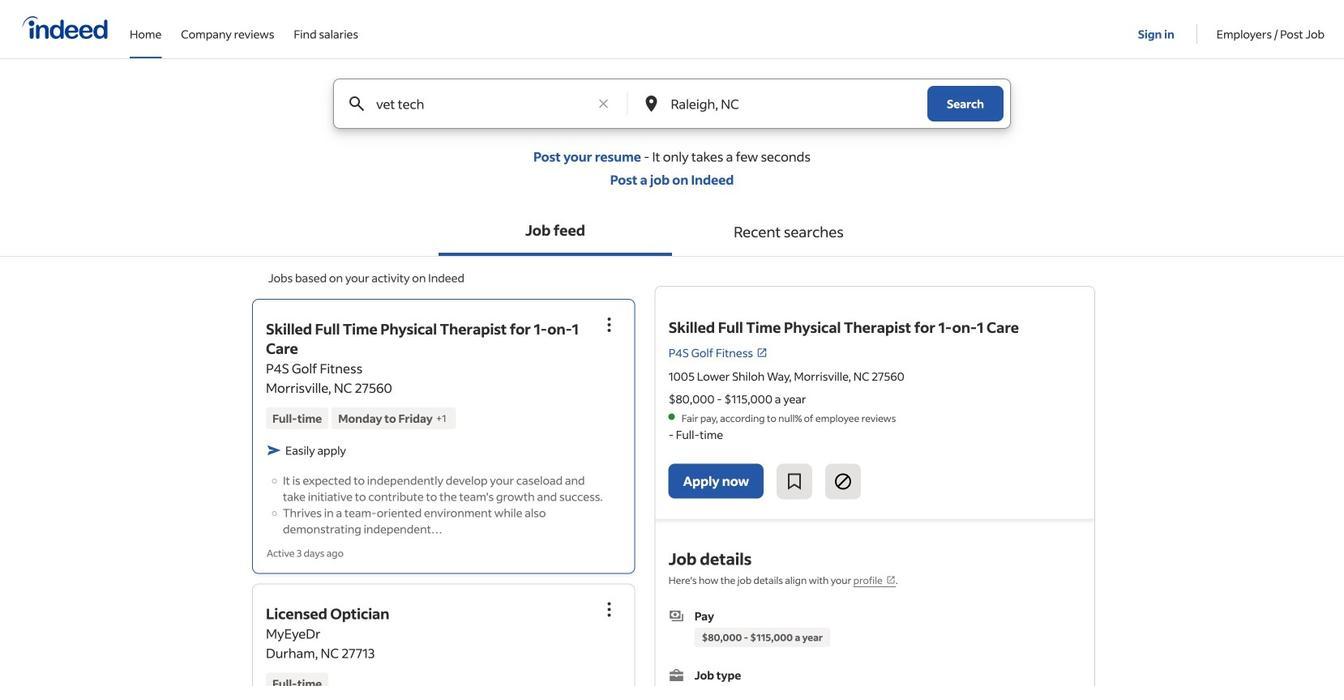 Task type: describe. For each thing, give the bounding box(es) containing it.
Edit location text field
[[668, 79, 895, 128]]

not interested image
[[834, 472, 853, 492]]

search: Job title, keywords, or company text field
[[373, 79, 588, 128]]



Task type: vqa. For each thing, say whether or not it's contained in the screenshot.
JOB PREFERENCES (OPENS IN A NEW WINDOW) image
yes



Task type: locate. For each thing, give the bounding box(es) containing it.
job actions for licensed optician is collapsed image
[[600, 601, 619, 620]]

save this job image
[[785, 472, 805, 492]]

None search field
[[320, 79, 1024, 148]]

job preferences (opens in a new window) image
[[886, 576, 896, 585]]

p4s golf fitness (opens in a new tab) image
[[757, 347, 768, 359]]

tab list
[[0, 208, 1345, 257]]

clear what input image
[[596, 96, 612, 112]]

job actions for skilled full time physical therapist for 1-on-1 care is collapsed image
[[600, 315, 619, 335]]

main content
[[0, 79, 1345, 687]]



